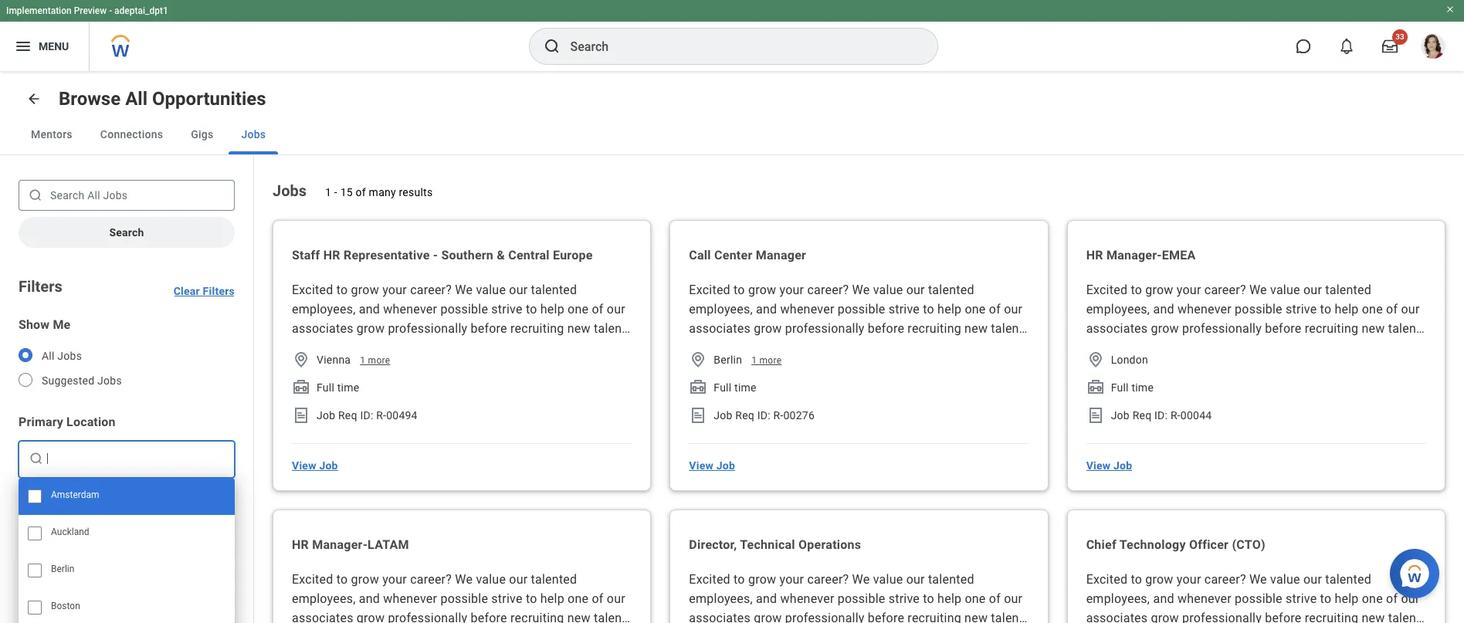 Task type: vqa. For each thing, say whether or not it's contained in the screenshot.
important dates
no



Task type: locate. For each thing, give the bounding box(es) containing it.
location element for call
[[689, 351, 708, 369]]

filters inside button
[[203, 285, 235, 297]]

tab list containing mentors
[[0, 114, 1464, 155]]

manager up auckland
[[56, 498, 106, 513]]

close environment banner image
[[1446, 5, 1455, 14]]

jobs right gigs button
[[241, 128, 266, 141]]

3 r- from the left
[[1171, 409, 1181, 422]]

- left 15
[[334, 186, 337, 198]]

req for manager-
[[1133, 409, 1152, 422]]

2 view job from the left
[[689, 459, 735, 472]]

: for emea
[[1165, 409, 1168, 422]]

2 time from the left
[[734, 381, 757, 394]]

1 horizontal spatial view job
[[689, 459, 735, 472]]

search image
[[543, 37, 561, 56], [28, 188, 43, 203]]

list box containing amsterdam
[[19, 478, 235, 623]]

manager
[[756, 248, 806, 263], [56, 498, 106, 513]]

req left the 00276
[[735, 409, 755, 422]]

all
[[125, 88, 148, 110], [42, 350, 55, 362]]

0 horizontal spatial view
[[292, 459, 316, 472]]

- right preview
[[109, 5, 112, 16]]

job left the 00276
[[714, 409, 733, 422]]

0 vertical spatial manager-
[[1107, 248, 1162, 263]]

2 req from the left
[[735, 409, 755, 422]]

1 more
[[360, 355, 390, 366], [752, 355, 782, 366]]

2 vertical spatial search image
[[29, 618, 44, 623]]

2 view from the left
[[689, 459, 714, 472]]

0 horizontal spatial 1
[[325, 186, 331, 198]]

tab list
[[0, 114, 1464, 155]]

1 horizontal spatial location element
[[689, 351, 708, 369]]

0 vertical spatial berlin
[[714, 354, 742, 366]]

0 horizontal spatial view job
[[292, 459, 338, 472]]

15
[[340, 186, 353, 198]]

jobrequisitionid image for staff hr representative - southern & central europe
[[292, 406, 310, 425]]

0 horizontal spatial time type image
[[292, 378, 310, 397]]

job down job req id : r-00494 at the bottom of page
[[319, 459, 338, 472]]

location image up time type icon
[[689, 351, 708, 369]]

search image
[[29, 451, 44, 466], [29, 534, 44, 550], [29, 618, 44, 623]]

Search All Jobs text field
[[19, 180, 235, 211]]

filters right clear
[[203, 285, 235, 297]]

2 horizontal spatial r-
[[1171, 409, 1181, 422]]

berlin up "job req id : r-00276"
[[714, 354, 742, 366]]

time for center
[[734, 381, 757, 394]]

-
[[109, 5, 112, 16], [334, 186, 337, 198], [433, 248, 438, 263]]

1 req from the left
[[338, 409, 357, 422]]

2 horizontal spatial view job button
[[1080, 450, 1139, 481]]

job req id : r-00276
[[714, 409, 815, 422]]

full time for center
[[714, 381, 757, 394]]

2 horizontal spatial location image
[[1086, 351, 1105, 369]]

1 more button up "job req id : r-00276"
[[752, 354, 782, 367]]

job left family
[[19, 582, 40, 596]]

0 horizontal spatial view job button
[[286, 450, 344, 481]]

2 time type image from the left
[[1086, 378, 1105, 397]]

2 horizontal spatial location element
[[1086, 351, 1105, 369]]

berlin up family
[[51, 564, 74, 575]]

2 horizontal spatial time
[[1132, 381, 1154, 394]]

location image left vienna at the left
[[292, 351, 310, 369]]

jobrequisitionid image
[[292, 406, 310, 425], [689, 406, 708, 425]]

time type image for staff
[[292, 378, 310, 397]]

:
[[371, 409, 373, 422], [768, 409, 771, 422], [1165, 409, 1168, 422]]

jobrequisitionid element left job req id : r-00044
[[1086, 406, 1105, 425]]

0 horizontal spatial time type element
[[292, 378, 310, 397]]

jobrequisitionid image down time type icon
[[689, 406, 708, 425]]

family
[[43, 582, 80, 596]]

1 vertical spatial all
[[42, 350, 55, 362]]

view job down jobrequisitionid image
[[1086, 459, 1132, 472]]

location image for staff
[[292, 351, 310, 369]]

location element
[[292, 351, 310, 369], [689, 351, 708, 369], [1086, 351, 1105, 369]]

1 horizontal spatial view
[[689, 459, 714, 472]]

3 location element from the left
[[1086, 351, 1105, 369]]

implementation preview -   adeptai_dpt1
[[6, 5, 168, 16]]

auckland option
[[19, 515, 235, 552]]

all jobs
[[42, 350, 82, 362]]

1
[[325, 186, 331, 198], [360, 355, 366, 366], [752, 355, 757, 366]]

1 horizontal spatial filters
[[203, 285, 235, 297]]

1 id from the left
[[360, 409, 371, 422]]

0 horizontal spatial 1 more button
[[360, 354, 390, 367]]

jobrequisitionid image for call center manager
[[689, 406, 708, 425]]

1 location image from the left
[[292, 351, 310, 369]]

1 location element from the left
[[292, 351, 310, 369]]

boston
[[51, 601, 80, 612]]

- left the southern
[[433, 248, 438, 263]]

jobs button
[[229, 114, 278, 154]]

2 search image from the top
[[29, 534, 44, 550]]

2 horizontal spatial 1
[[752, 355, 757, 366]]

filters
[[19, 277, 62, 296], [203, 285, 235, 297]]

chief
[[1086, 537, 1117, 552]]

2 horizontal spatial :
[[1165, 409, 1168, 422]]

1 right vienna at the left
[[360, 355, 366, 366]]

0 vertical spatial -
[[109, 5, 112, 16]]

3 time type element from the left
[[1086, 378, 1105, 397]]

time type image
[[292, 378, 310, 397], [1086, 378, 1105, 397]]

berlin
[[714, 354, 742, 366], [51, 564, 74, 575]]

1 horizontal spatial jobrequisitionid image
[[689, 406, 708, 425]]

1 horizontal spatial time
[[734, 381, 757, 394]]

1 horizontal spatial hr
[[323, 248, 340, 263]]

1 view job button from the left
[[286, 450, 344, 481]]

r-
[[376, 409, 386, 422], [773, 409, 783, 422], [1171, 409, 1181, 422]]

2 1 more button from the left
[[752, 354, 782, 367]]

1 vertical spatial -
[[334, 186, 337, 198]]

location
[[66, 415, 116, 429]]

technical
[[740, 537, 795, 552]]

2 location element from the left
[[689, 351, 708, 369]]

1 more for representative
[[360, 355, 390, 366]]

connections
[[100, 128, 163, 141]]

0 horizontal spatial berlin
[[51, 564, 74, 575]]

filters up show me
[[19, 277, 62, 296]]

0 horizontal spatial more
[[368, 355, 390, 366]]

1 horizontal spatial jobrequisitionid element
[[689, 406, 708, 425]]

all up connections
[[125, 88, 148, 110]]

1 vertical spatial search image
[[28, 188, 43, 203]]

0 horizontal spatial manager-
[[312, 537, 368, 552]]

browse all opportunities
[[59, 88, 266, 110]]

jobrequisitionid element down time type icon
[[689, 406, 708, 425]]

1 horizontal spatial r-
[[773, 409, 783, 422]]

3 : from the left
[[1165, 409, 1168, 422]]

1 horizontal spatial search image
[[543, 37, 561, 56]]

berlin option
[[19, 552, 235, 589]]

location image
[[292, 351, 310, 369], [689, 351, 708, 369], [1086, 351, 1105, 369]]

0 horizontal spatial 1 more
[[360, 355, 390, 366]]

1 horizontal spatial location image
[[689, 351, 708, 369]]

1 horizontal spatial all
[[125, 88, 148, 110]]

view for call
[[689, 459, 714, 472]]

1 jobrequisitionid element from the left
[[292, 406, 310, 425]]

search image down job family
[[29, 618, 44, 623]]

1 more button for manager
[[752, 354, 782, 367]]

0 horizontal spatial :
[[371, 409, 373, 422]]

0 horizontal spatial filters
[[19, 277, 62, 296]]

2 1 more from the left
[[752, 355, 782, 366]]

full time down vienna at the left
[[317, 381, 359, 394]]

: left 00044 at bottom right
[[1165, 409, 1168, 422]]

search image down primary
[[29, 451, 44, 466]]

1 left 15
[[325, 186, 331, 198]]

view
[[292, 459, 316, 472], [689, 459, 714, 472], [1086, 459, 1111, 472]]

1 horizontal spatial time type element
[[689, 378, 708, 397]]

2 jobrequisitionid image from the left
[[689, 406, 708, 425]]

r- for representative
[[376, 409, 386, 422]]

1 vertical spatial search image
[[29, 534, 44, 550]]

1 horizontal spatial berlin
[[714, 354, 742, 366]]

full time right time type icon
[[714, 381, 757, 394]]

1 horizontal spatial full
[[714, 381, 732, 394]]

1 up "job req id : r-00276"
[[752, 355, 757, 366]]

1 horizontal spatial time type image
[[1086, 378, 1105, 397]]

hr for hr manager-latam
[[292, 537, 309, 552]]

2 : from the left
[[768, 409, 771, 422]]

1 1 more button from the left
[[360, 354, 390, 367]]

3 full time from the left
[[1111, 381, 1154, 394]]

1 vertical spatial berlin
[[51, 564, 74, 575]]

1 full from the left
[[317, 381, 334, 394]]

location element left london
[[1086, 351, 1105, 369]]

0 horizontal spatial full
[[317, 381, 334, 394]]

2 horizontal spatial view job
[[1086, 459, 1132, 472]]

of
[[356, 186, 366, 198]]

hr
[[323, 248, 340, 263], [1086, 248, 1103, 263], [292, 537, 309, 552]]

view job button down "job req id : r-00276"
[[683, 450, 741, 481]]

0 horizontal spatial jobrequisitionid element
[[292, 406, 310, 425]]

location element up time type icon
[[689, 351, 708, 369]]

0 horizontal spatial location image
[[292, 351, 310, 369]]

0 horizontal spatial full time
[[317, 381, 359, 394]]

list box
[[19, 478, 235, 623]]

3 full from the left
[[1111, 381, 1129, 394]]

: for manager
[[768, 409, 771, 422]]

time type image
[[689, 378, 708, 397]]

req left 00494
[[338, 409, 357, 422]]

job req id : r-00494
[[317, 409, 418, 422]]

1 vertical spatial manager
[[56, 498, 106, 513]]

3 id from the left
[[1155, 409, 1165, 422]]

jobrequisitionid element
[[292, 406, 310, 425], [689, 406, 708, 425], [1086, 406, 1105, 425]]

search image for job
[[29, 618, 44, 623]]

2 id from the left
[[757, 409, 768, 422]]

search image for search workday search box at the top of page
[[543, 37, 561, 56]]

search image left auckland
[[29, 534, 44, 550]]

2 horizontal spatial id
[[1155, 409, 1165, 422]]

more
[[368, 355, 390, 366], [760, 355, 782, 366]]

id
[[360, 409, 371, 422], [757, 409, 768, 422], [1155, 409, 1165, 422]]

berlin inside option
[[51, 564, 74, 575]]

jobs right the "suggested"
[[97, 375, 122, 387]]

view job down job req id : r-00494 at the bottom of page
[[292, 459, 338, 472]]

2 horizontal spatial req
[[1133, 409, 1152, 422]]

1 horizontal spatial manager-
[[1107, 248, 1162, 263]]

3 view job from the left
[[1086, 459, 1132, 472]]

jobrequisitionid element for call
[[689, 406, 708, 425]]

id left 00494
[[360, 409, 371, 422]]

job down job req id : r-00044
[[1114, 459, 1132, 472]]

1 horizontal spatial more
[[760, 355, 782, 366]]

call
[[689, 248, 711, 263]]

1 - 15 of many results
[[325, 186, 433, 198]]

jobrequisitionid image left job req id : r-00494 at the bottom of page
[[292, 406, 310, 425]]

technology
[[1120, 537, 1186, 552]]

1 time type element from the left
[[292, 378, 310, 397]]

3 search image from the top
[[29, 618, 44, 623]]

1 horizontal spatial req
[[735, 409, 755, 422]]

2 r- from the left
[[773, 409, 783, 422]]

full down vienna at the left
[[317, 381, 334, 394]]

: left 00494
[[371, 409, 373, 422]]

full time down london
[[1111, 381, 1154, 394]]

all down show me
[[42, 350, 55, 362]]

job
[[317, 409, 335, 422], [714, 409, 733, 422], [1111, 409, 1130, 422], [319, 459, 338, 472], [716, 459, 735, 472], [1114, 459, 1132, 472], [19, 582, 40, 596]]

location image for call
[[689, 351, 708, 369]]

view job for call
[[689, 459, 735, 472]]

1 : from the left
[[371, 409, 373, 422]]

1 for call
[[752, 355, 757, 366]]

jobs
[[241, 128, 266, 141], [273, 181, 307, 200], [57, 350, 82, 362], [97, 375, 122, 387]]

time down london
[[1132, 381, 1154, 394]]

search image inside "menu" banner
[[543, 37, 561, 56]]

0 horizontal spatial -
[[109, 5, 112, 16]]

0 horizontal spatial location element
[[292, 351, 310, 369]]

implementation
[[6, 5, 72, 16]]

time type element
[[292, 378, 310, 397], [689, 378, 708, 397], [1086, 378, 1105, 397]]

3 jobrequisitionid element from the left
[[1086, 406, 1105, 425]]

view for hr
[[1086, 459, 1111, 472]]

1 time type image from the left
[[292, 378, 310, 397]]

full down london
[[1111, 381, 1129, 394]]

1 horizontal spatial 1
[[360, 355, 366, 366]]

0 horizontal spatial search image
[[28, 188, 43, 203]]

manager- for emea
[[1107, 248, 1162, 263]]

more for representative
[[368, 355, 390, 366]]

more up "job req id : r-00276"
[[760, 355, 782, 366]]

3 req from the left
[[1133, 409, 1152, 422]]

id left the 00276
[[757, 409, 768, 422]]

view job button down job req id : r-00494 at the bottom of page
[[286, 450, 344, 481]]

2 horizontal spatial full
[[1111, 381, 1129, 394]]

0 horizontal spatial time
[[337, 381, 359, 394]]

europe
[[553, 248, 593, 263]]

opportunities
[[152, 88, 266, 110]]

1 full time from the left
[[317, 381, 359, 394]]

location image left london
[[1086, 351, 1105, 369]]

1 r- from the left
[[376, 409, 386, 422]]

3 view job button from the left
[[1080, 450, 1139, 481]]

jobrequisitionid image
[[1086, 406, 1105, 425]]

2 location image from the left
[[689, 351, 708, 369]]

2 horizontal spatial time type element
[[1086, 378, 1105, 397]]

hr manager-latam
[[292, 537, 409, 552]]

00044
[[1181, 409, 1212, 422]]

1 horizontal spatial :
[[768, 409, 771, 422]]

full right time type icon
[[714, 381, 732, 394]]

clear filters button
[[173, 266, 235, 297]]

0 horizontal spatial all
[[42, 350, 55, 362]]

show me
[[19, 317, 71, 332]]

location element left vienna at the left
[[292, 351, 310, 369]]

view job down "job req id : r-00276"
[[689, 459, 735, 472]]

1 horizontal spatial 1 more button
[[752, 354, 782, 367]]

job down "job req id : r-00276"
[[716, 459, 735, 472]]

view job button down jobrequisitionid image
[[1080, 450, 1139, 481]]

3 location image from the left
[[1086, 351, 1105, 369]]

1 horizontal spatial -
[[334, 186, 337, 198]]

view for staff
[[292, 459, 316, 472]]

2 view job button from the left
[[683, 450, 741, 481]]

id left 00044 at bottom right
[[1155, 409, 1165, 422]]

req right jobrequisitionid image
[[1133, 409, 1152, 422]]

0 vertical spatial search image
[[543, 37, 561, 56]]

hr manager-emea
[[1086, 248, 1196, 263]]

3 time from the left
[[1132, 381, 1154, 394]]

london
[[1111, 354, 1148, 366]]

2 horizontal spatial jobrequisitionid element
[[1086, 406, 1105, 425]]

1 1 more from the left
[[360, 355, 390, 366]]

full time
[[317, 381, 359, 394], [714, 381, 757, 394], [1111, 381, 1154, 394]]

2 jobrequisitionid element from the left
[[689, 406, 708, 425]]

1 more button
[[360, 354, 390, 367], [752, 354, 782, 367]]

jobrequisitionid element left job req id : r-00494 at the bottom of page
[[292, 406, 310, 425]]

me
[[53, 317, 71, 332]]

inbox large image
[[1382, 39, 1398, 54]]

req
[[338, 409, 357, 422], [735, 409, 755, 422], [1133, 409, 1152, 422]]

0 vertical spatial all
[[125, 88, 148, 110]]

time down vienna at the left
[[337, 381, 359, 394]]

2 horizontal spatial full time
[[1111, 381, 1154, 394]]

1 time from the left
[[337, 381, 359, 394]]

manager right center on the top of the page
[[756, 248, 806, 263]]

time up "job req id : r-00276"
[[734, 381, 757, 394]]

time
[[337, 381, 359, 394], [734, 381, 757, 394], [1132, 381, 1154, 394]]

1 jobrequisitionid image from the left
[[292, 406, 310, 425]]

arrow left image
[[26, 91, 42, 107]]

0 horizontal spatial jobrequisitionid image
[[292, 406, 310, 425]]

2 time type element from the left
[[689, 378, 708, 397]]

1 view from the left
[[292, 459, 316, 472]]

time type element for hr
[[1086, 378, 1105, 397]]

2 horizontal spatial view
[[1086, 459, 1111, 472]]

0 vertical spatial manager
[[756, 248, 806, 263]]

1 horizontal spatial id
[[757, 409, 768, 422]]

auckland
[[51, 527, 89, 537]]

2 full from the left
[[714, 381, 732, 394]]

manager-
[[1107, 248, 1162, 263], [312, 537, 368, 552]]

1 more from the left
[[368, 355, 390, 366]]

: for representative
[[371, 409, 373, 422]]

0 horizontal spatial id
[[360, 409, 371, 422]]

hiring
[[19, 498, 53, 513]]

more right vienna at the left
[[368, 355, 390, 366]]

mentors button
[[19, 114, 85, 154]]

1 horizontal spatial full time
[[714, 381, 757, 394]]

0 horizontal spatial req
[[338, 409, 357, 422]]

None field
[[47, 446, 228, 471], [47, 451, 228, 466], [47, 446, 228, 471], [47, 451, 228, 466]]

1 search image from the top
[[29, 451, 44, 466]]

1 view job from the left
[[292, 459, 338, 472]]

1 vertical spatial manager-
[[312, 537, 368, 552]]

2 horizontal spatial -
[[433, 248, 438, 263]]

full
[[317, 381, 334, 394], [714, 381, 732, 394], [1111, 381, 1129, 394]]

center
[[714, 248, 753, 263]]

full time for hr
[[317, 381, 359, 394]]

view job button
[[286, 450, 344, 481], [683, 450, 741, 481], [1080, 450, 1139, 481]]

0 horizontal spatial r-
[[376, 409, 386, 422]]

1 more right vienna at the left
[[360, 355, 390, 366]]

0 horizontal spatial hr
[[292, 537, 309, 552]]

1 horizontal spatial view job button
[[683, 450, 741, 481]]

: left the 00276
[[768, 409, 771, 422]]

view job button for staff
[[286, 450, 344, 481]]

2 full time from the left
[[714, 381, 757, 394]]

2 horizontal spatial hr
[[1086, 248, 1103, 263]]

justify image
[[14, 37, 32, 56]]

1 horizontal spatial 1 more
[[752, 355, 782, 366]]

0 vertical spatial search image
[[29, 451, 44, 466]]

1 more up "job req id : r-00276"
[[752, 355, 782, 366]]

1 more button right vienna at the left
[[360, 354, 390, 367]]

view job
[[292, 459, 338, 472], [689, 459, 735, 472], [1086, 459, 1132, 472]]

adeptai_dpt1
[[114, 5, 168, 16]]

2 more from the left
[[760, 355, 782, 366]]

3 view from the left
[[1086, 459, 1111, 472]]



Task type: describe. For each thing, give the bounding box(es) containing it.
id for representative
[[360, 409, 371, 422]]

Search Workday  search field
[[570, 29, 905, 63]]

representative
[[344, 248, 430, 263]]

1 horizontal spatial manager
[[756, 248, 806, 263]]

search image for search all jobs text box
[[28, 188, 43, 203]]

req for center
[[735, 409, 755, 422]]

full for hr
[[317, 381, 334, 394]]

suggested
[[42, 375, 95, 387]]

jobrequisitionid element for hr
[[1086, 406, 1105, 425]]

primary location
[[19, 415, 116, 429]]

00494
[[386, 409, 418, 422]]

view job for hr
[[1086, 459, 1132, 472]]

(cto)
[[1232, 537, 1266, 552]]

officer
[[1189, 537, 1229, 552]]

manager- for latam
[[312, 537, 368, 552]]

call center manager
[[689, 248, 806, 263]]

time type image for hr
[[1086, 378, 1105, 397]]

job req id : r-00044
[[1111, 409, 1212, 422]]

hiring manager
[[19, 498, 106, 513]]

r- for manager
[[773, 409, 783, 422]]

view job button for call
[[683, 450, 741, 481]]

00276
[[783, 409, 815, 422]]

location element for hr
[[1086, 351, 1105, 369]]

amsterdam option
[[19, 478, 235, 515]]

hr for hr manager-emea
[[1086, 248, 1103, 263]]

primary
[[19, 415, 63, 429]]

id for manager
[[757, 409, 768, 422]]

menu
[[39, 40, 69, 52]]

staff
[[292, 248, 320, 263]]

1 for staff
[[360, 355, 366, 366]]

33
[[1396, 32, 1405, 41]]

central
[[508, 248, 550, 263]]

southern
[[441, 248, 494, 263]]

search
[[109, 226, 144, 239]]

1 more for manager
[[752, 355, 782, 366]]

view job button for hr
[[1080, 450, 1139, 481]]

1 more button for representative
[[360, 354, 390, 367]]

time for manager-
[[1132, 381, 1154, 394]]

suggested jobs
[[42, 375, 122, 387]]

berlin for full time
[[714, 354, 742, 366]]

connections button
[[88, 114, 175, 154]]

- inside "menu" banner
[[109, 5, 112, 16]]

clear filters
[[173, 285, 235, 297]]

location image for hr
[[1086, 351, 1105, 369]]

more for manager
[[760, 355, 782, 366]]

view job for staff
[[292, 459, 338, 472]]

director,
[[689, 537, 737, 552]]

time for hr
[[337, 381, 359, 394]]

latam
[[368, 537, 409, 552]]

time type element for call
[[689, 378, 708, 397]]

vienna
[[317, 354, 351, 366]]

search button
[[19, 217, 235, 248]]

browse
[[59, 88, 121, 110]]

show
[[19, 317, 50, 332]]

jobs up the "suggested"
[[57, 350, 82, 362]]

mentors
[[31, 128, 72, 141]]

full for manager-
[[1111, 381, 1129, 394]]

boston option
[[19, 589, 235, 623]]

job family
[[19, 582, 80, 596]]

director, technical operations
[[689, 537, 861, 552]]

gigs button
[[179, 114, 226, 154]]

0 horizontal spatial manager
[[56, 498, 106, 513]]

profile logan mcneil image
[[1421, 34, 1446, 62]]

location element for staff
[[292, 351, 310, 369]]

jobrequisitionid element for staff
[[292, 406, 310, 425]]

&
[[497, 248, 505, 263]]

berlin for boston
[[51, 564, 74, 575]]

33 button
[[1373, 29, 1408, 63]]

full for center
[[714, 381, 732, 394]]

job down vienna at the left
[[317, 409, 335, 422]]

time type element for staff
[[292, 378, 310, 397]]

operations
[[799, 537, 861, 552]]

clear
[[173, 285, 200, 297]]

many
[[369, 186, 396, 198]]

job right jobrequisitionid image
[[1111, 409, 1130, 422]]

preview
[[74, 5, 107, 16]]

2 vertical spatial -
[[433, 248, 438, 263]]

jobs inside "button"
[[241, 128, 266, 141]]

gigs
[[191, 128, 213, 141]]

emea
[[1162, 248, 1196, 263]]

notifications large image
[[1339, 39, 1355, 54]]

search image for hiring
[[29, 534, 44, 550]]

results
[[399, 186, 433, 198]]

jobs left 15
[[273, 181, 307, 200]]

r- for emea
[[1171, 409, 1181, 422]]

full time for manager-
[[1111, 381, 1154, 394]]

id for emea
[[1155, 409, 1165, 422]]

amsterdam
[[51, 490, 99, 500]]

menu button
[[0, 22, 89, 71]]

staff hr representative - southern & central europe
[[292, 248, 593, 263]]

req for hr
[[338, 409, 357, 422]]

chief technology officer (cto)
[[1086, 537, 1266, 552]]

menu banner
[[0, 0, 1464, 71]]



